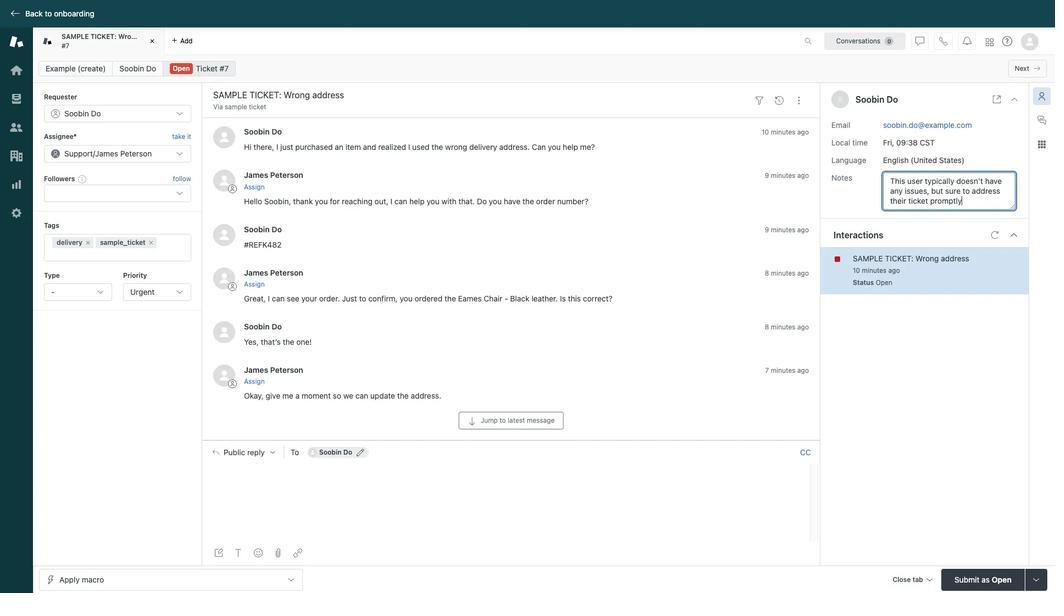 Task type: vqa. For each thing, say whether or not it's contained in the screenshot.
the rightmost 'address.'
yes



Task type: describe. For each thing, give the bounding box(es) containing it.
0 horizontal spatial can
[[272, 294, 285, 303]]

close tab button
[[888, 569, 937, 593]]

ticket: for sample ticket: wrong address #7
[[90, 32, 116, 41]]

hi there, i just purchased an item and realized i used the wrong delivery address. can you help me?
[[244, 143, 595, 152]]

status
[[853, 278, 874, 287]]

soobin inside requester element
[[64, 109, 89, 118]]

tab containing sample ticket: wrong address
[[33, 27, 167, 55]]

confirm,
[[368, 294, 398, 303]]

number?
[[557, 197, 588, 206]]

09:38
[[896, 138, 918, 147]]

conversationlabel log
[[202, 118, 820, 441]]

i right great,
[[268, 294, 270, 303]]

ago inside sample ticket: wrong address 10 minutes ago status open
[[888, 266, 900, 275]]

soobin,
[[264, 197, 291, 206]]

9 minutes ago text field
[[765, 226, 809, 234]]

item
[[346, 143, 361, 152]]

order.
[[319, 294, 340, 303]]

assign button for hello soobin, thank you for reaching out, i can help you with that. do you have the order number?
[[244, 182, 265, 192]]

7 minutes ago text field
[[765, 367, 809, 375]]

8 minutes ago text field for yes, that's the one!
[[765, 323, 809, 331]]

admin image
[[9, 206, 24, 220]]

soobin do up that's
[[244, 322, 282, 331]]

that's
[[261, 337, 281, 347]]

1 horizontal spatial help
[[563, 143, 578, 152]]

english
[[883, 155, 909, 165]]

public reply
[[224, 448, 265, 457]]

7
[[765, 367, 769, 375]]

give
[[266, 391, 280, 401]]

- button
[[44, 284, 112, 301]]

assign for okay, give me a moment so we can update the address.
[[244, 378, 265, 386]]

0 horizontal spatial address.
[[411, 391, 441, 401]]

soobin up there,
[[244, 127, 270, 137]]

example
[[46, 64, 76, 73]]

cc
[[800, 448, 811, 457]]

english (united states)
[[883, 155, 965, 165]]

soobin do inside requester element
[[64, 109, 101, 118]]

submit as open
[[955, 575, 1012, 584]]

sample for sample ticket: wrong address #7
[[62, 32, 89, 41]]

2 horizontal spatial open
[[992, 575, 1012, 584]]

tabs tab list
[[33, 27, 793, 55]]

james for okay, give me a moment so we can update the address.
[[244, 365, 268, 375]]

add attachment image
[[274, 549, 282, 558]]

via
[[213, 103, 223, 111]]

ticket actions image
[[795, 96, 803, 105]]

3 avatar image from the top
[[213, 224, 235, 246]]

do left edit user image
[[343, 448, 352, 456]]

notes
[[831, 173, 852, 182]]

onboarding
[[54, 9, 94, 18]]

reply
[[247, 448, 265, 457]]

this
[[568, 294, 581, 303]]

close tab
[[893, 576, 923, 584]]

1 vertical spatial close image
[[1010, 95, 1019, 104]]

(united
[[911, 155, 937, 165]]

to for back
[[45, 9, 52, 18]]

black
[[510, 294, 529, 303]]

back
[[25, 9, 43, 18]]

apply macro
[[59, 575, 104, 584]]

do inside requester element
[[91, 109, 101, 118]]

peterson inside 'assignee*' element
[[120, 149, 152, 158]]

soobin up time
[[856, 95, 884, 104]]

jump
[[481, 416, 498, 425]]

8 minutes ago for great, i can see your order. just to confirm, you ordered the
[[765, 269, 809, 277]]

1 horizontal spatial 10 minutes ago text field
[[853, 266, 900, 275]]

Subject field
[[211, 88, 747, 102]]

soobin.do@example.com image
[[308, 448, 317, 457]]

states)
[[939, 155, 965, 165]]

jump to latest message
[[481, 416, 555, 425]]

and
[[363, 143, 376, 152]]

6 avatar image from the top
[[213, 365, 235, 387]]

local time
[[831, 138, 868, 147]]

take
[[172, 133, 185, 141]]

do up just on the left top of the page
[[272, 127, 282, 137]]

remove image
[[148, 239, 154, 246]]

9 minutes ago for hello soobin, thank you for reaching out, i can help you with that. do you have the order number?
[[765, 172, 809, 180]]

events image
[[775, 96, 784, 105]]

language
[[831, 155, 866, 165]]

assignee* element
[[44, 145, 191, 163]]

8 minutes ago text field for great, i can see your order. just to confirm, you ordered the
[[765, 269, 809, 277]]

example (create)
[[46, 64, 106, 73]]

to for jump
[[500, 416, 506, 425]]

message
[[527, 416, 555, 425]]

back to onboarding link
[[0, 9, 100, 19]]

me
[[282, 391, 293, 401]]

there,
[[254, 143, 274, 152]]

5 avatar image from the top
[[213, 321, 235, 343]]

view more details image
[[992, 95, 1001, 104]]

the right the update
[[397, 391, 409, 401]]

the right have
[[523, 197, 534, 206]]

do up fri,
[[887, 95, 898, 104]]

ago for great, i can see your order. just to confirm, you ordered the
[[797, 269, 809, 277]]

ticket
[[196, 64, 218, 73]]

soobin inside secondary element
[[119, 64, 144, 73]]

do inside secondary element
[[146, 64, 156, 73]]

remove image
[[85, 239, 91, 246]]

get help image
[[1002, 36, 1012, 46]]

assign for great, i can see your order. just to confirm, you ordered the
[[244, 280, 265, 288]]

urgent button
[[123, 284, 191, 301]]

next
[[1015, 64, 1029, 73]]

4 avatar image from the top
[[213, 267, 235, 289]]

sample ticket: wrong address #7
[[62, 32, 167, 50]]

that.
[[459, 197, 475, 206]]

james peterson assign for okay, give me a moment so we can update the address.
[[244, 365, 303, 386]]

followers element
[[44, 185, 191, 202]]

can
[[532, 143, 546, 152]]

you left for
[[315, 197, 328, 206]]

jump to latest message button
[[459, 412, 563, 430]]

filter image
[[755, 96, 764, 105]]

you right can
[[548, 143, 561, 152]]

james for hello soobin, thank you for reaching out, i can help you with that. do you have the order number?
[[244, 171, 268, 180]]

have
[[504, 197, 521, 206]]

minutes inside sample ticket: wrong address 10 minutes ago status open
[[862, 266, 887, 275]]

minutes for hello soobin, thank you for reaching out, i can help you with that. do you have the order number?
[[771, 172, 796, 180]]

notifications image
[[963, 37, 972, 45]]

1 vertical spatial help
[[409, 197, 425, 206]]

soobin do right the soobin.do@example.com icon
[[319, 448, 352, 456]]

customers image
[[9, 120, 24, 135]]

address for sample ticket: wrong address 10 minutes ago status open
[[941, 254, 969, 263]]

wrong for sample ticket: wrong address 10 minutes ago status open
[[916, 254, 939, 263]]

assign button for okay, give me a moment so we can update the address.
[[244, 377, 265, 387]]

i right out,
[[390, 197, 392, 206]]

priority
[[123, 271, 147, 279]]

type
[[44, 271, 60, 279]]

conversations
[[836, 37, 881, 45]]

you left ordered
[[400, 294, 413, 303]]

to inside conversationlabel log
[[359, 294, 366, 303]]

james peterson assign for great, i can see your order. just to confirm, you ordered the
[[244, 268, 303, 288]]

so
[[333, 391, 341, 401]]

1 horizontal spatial address.
[[499, 143, 530, 152]]

soobin right the soobin.do@example.com icon
[[319, 448, 342, 456]]

james for great, i can see your order. just to confirm, you ordered the
[[244, 268, 268, 277]]

a
[[295, 391, 300, 401]]

0 horizontal spatial delivery
[[57, 238, 82, 247]]

get started image
[[9, 63, 24, 77]]

update
[[370, 391, 395, 401]]

you left have
[[489, 197, 502, 206]]

7 minutes ago
[[765, 367, 809, 375]]

- inside popup button
[[51, 287, 55, 297]]

9 for #refk482
[[765, 226, 769, 234]]

it
[[187, 133, 191, 141]]

ago for okay, give me a moment so we can update the address.
[[797, 367, 809, 375]]

assign for hello soobin, thank you for reaching out, i can help you with that. do you have the order number?
[[244, 183, 265, 191]]

james peterson link for hello soobin, thank you for reaching out, i can help you with that. do you have the order number?
[[244, 171, 303, 180]]

follow button
[[173, 174, 191, 184]]

minutes down events icon on the right top of page
[[771, 128, 796, 137]]

i left just on the left top of the page
[[276, 143, 278, 152]]

close
[[893, 576, 911, 584]]

ticket
[[249, 103, 266, 111]]

soobin do up the #refk482
[[244, 225, 282, 234]]

2 avatar image from the top
[[213, 170, 235, 192]]

public
[[224, 448, 245, 457]]

chair
[[484, 294, 502, 303]]

for
[[330, 197, 340, 206]]

me?
[[580, 143, 595, 152]]

realized
[[378, 143, 406, 152]]

email
[[831, 120, 850, 129]]



Task type: locate. For each thing, give the bounding box(es) containing it.
1 vertical spatial 10
[[853, 266, 860, 275]]

close image inside tabs "tab list"
[[147, 36, 158, 47]]

great,
[[244, 294, 266, 303]]

0 horizontal spatial to
[[45, 9, 52, 18]]

to
[[45, 9, 52, 18], [359, 294, 366, 303], [500, 416, 506, 425]]

2 vertical spatial open
[[992, 575, 1012, 584]]

peterson up "me" on the left
[[270, 365, 303, 375]]

8 minutes ago
[[765, 269, 809, 277], [765, 323, 809, 331]]

delivery inside conversationlabel log
[[469, 143, 497, 152]]

requester element
[[44, 105, 191, 123]]

via sample ticket
[[213, 103, 266, 111]]

#7 inside sample ticket: wrong address #7
[[62, 41, 69, 50]]

assign button up okay, at the bottom of the page
[[244, 377, 265, 387]]

1 vertical spatial wrong
[[916, 254, 939, 263]]

8 down 9 minutes ago text box at top
[[765, 269, 769, 277]]

1 horizontal spatial address
[[941, 254, 969, 263]]

8 minutes ago up the 7 minutes ago text field
[[765, 323, 809, 331]]

great, i can see your order. just to confirm, you ordered the eames chair - black leather. is this correct?
[[244, 294, 613, 303]]

8 up 7
[[765, 323, 769, 331]]

1 horizontal spatial ticket:
[[885, 254, 913, 263]]

0 horizontal spatial close image
[[147, 36, 158, 47]]

tab
[[33, 27, 167, 55]]

open right as
[[992, 575, 1012, 584]]

as
[[982, 575, 990, 584]]

0 horizontal spatial open
[[173, 64, 190, 73]]

2 horizontal spatial can
[[395, 197, 407, 206]]

2 8 from the top
[[765, 323, 769, 331]]

1 horizontal spatial -
[[505, 294, 508, 303]]

address for sample ticket: wrong address #7
[[141, 32, 167, 41]]

okay,
[[244, 391, 264, 401]]

1 horizontal spatial delivery
[[469, 143, 497, 152]]

help left with
[[409, 197, 425, 206]]

zendesk image
[[0, 592, 33, 593]]

2 assign button from the top
[[244, 280, 265, 290]]

format text image
[[234, 549, 243, 558]]

delivery right wrong
[[469, 143, 497, 152]]

0 horizontal spatial 10
[[762, 128, 769, 137]]

peterson
[[120, 149, 152, 158], [270, 171, 303, 180], [270, 268, 303, 277], [270, 365, 303, 375]]

sample inside sample ticket: wrong address #7
[[62, 32, 89, 41]]

thank
[[293, 197, 313, 206]]

wrong inside sample ticket: wrong address #7
[[118, 32, 139, 41]]

1 9 minutes ago from the top
[[765, 172, 809, 180]]

1 horizontal spatial close image
[[1010, 95, 1019, 104]]

james up hello
[[244, 171, 268, 180]]

1 vertical spatial to
[[359, 294, 366, 303]]

1 vertical spatial james peterson link
[[244, 268, 303, 277]]

1 vertical spatial sample
[[853, 254, 883, 263]]

ticket #7
[[196, 64, 229, 73]]

wrong for sample ticket: wrong address #7
[[118, 32, 139, 41]]

1 vertical spatial delivery
[[57, 238, 82, 247]]

to inside "link"
[[45, 9, 52, 18]]

1 8 minutes ago text field from the top
[[765, 269, 809, 277]]

submit
[[955, 575, 980, 584]]

minutes for yes, that's the one!
[[771, 323, 796, 331]]

the left eames
[[445, 294, 456, 303]]

10 inside conversationlabel log
[[762, 128, 769, 137]]

tab
[[913, 576, 923, 584]]

ago for yes, that's the one!
[[797, 323, 809, 331]]

yes,
[[244, 337, 259, 347]]

1 assign button from the top
[[244, 182, 265, 192]]

1 james peterson assign from the top
[[244, 171, 303, 191]]

0 vertical spatial open
[[173, 64, 190, 73]]

sample for sample ticket: wrong address 10 minutes ago status open
[[853, 254, 883, 263]]

1 horizontal spatial to
[[359, 294, 366, 303]]

2 assign from the top
[[244, 280, 265, 288]]

8
[[765, 269, 769, 277], [765, 323, 769, 331]]

james peterson assign up great,
[[244, 268, 303, 288]]

9 minutes ago for #refk482
[[765, 226, 809, 234]]

(create)
[[78, 64, 106, 73]]

minutes for okay, give me a moment so we can update the address.
[[771, 367, 796, 375]]

0 horizontal spatial wrong
[[118, 32, 139, 41]]

/
[[93, 149, 95, 158]]

take it button
[[172, 132, 191, 143]]

0 vertical spatial 9 minutes ago
[[765, 172, 809, 180]]

order
[[536, 197, 555, 206]]

0 vertical spatial 8 minutes ago text field
[[765, 269, 809, 277]]

support / james peterson
[[64, 149, 152, 158]]

2 vertical spatial to
[[500, 416, 506, 425]]

2 james peterson assign from the top
[[244, 268, 303, 288]]

1 assign from the top
[[244, 183, 265, 191]]

james peterson link for okay, give me a moment so we can update the address.
[[244, 365, 303, 375]]

#refk482
[[244, 240, 282, 249]]

soobin down sample ticket: wrong address #7
[[119, 64, 144, 73]]

1 horizontal spatial wrong
[[916, 254, 939, 263]]

1 james peterson link from the top
[[244, 171, 303, 180]]

tags
[[44, 222, 59, 230]]

one!
[[296, 337, 312, 347]]

reporting image
[[9, 177, 24, 192]]

draft mode image
[[214, 549, 223, 558]]

This user typically doesn't have any issues, but sure to address their ticket promptly text field
[[883, 172, 1016, 210]]

fri, 09:38 cst
[[883, 138, 935, 147]]

1 vertical spatial 9
[[765, 226, 769, 234]]

sample down onboarding
[[62, 32, 89, 41]]

1 9 from the top
[[765, 172, 769, 180]]

can left the see
[[272, 294, 285, 303]]

#7 up example
[[62, 41, 69, 50]]

ago for #refk482
[[797, 226, 809, 234]]

0 horizontal spatial #7
[[62, 41, 69, 50]]

open inside sample ticket: wrong address 10 minutes ago status open
[[876, 278, 892, 287]]

ticket: inside sample ticket: wrong address #7
[[90, 32, 116, 41]]

soobin do up fri,
[[856, 95, 898, 104]]

0 vertical spatial 9
[[765, 172, 769, 180]]

soobin up yes,
[[244, 322, 270, 331]]

i left used
[[408, 143, 410, 152]]

info on adding followers image
[[78, 175, 87, 184]]

assign
[[244, 183, 265, 191], [244, 280, 265, 288], [244, 378, 265, 386]]

assign button up great,
[[244, 280, 265, 290]]

#7 right ticket on the top of page
[[220, 64, 229, 73]]

james peterson assign up soobin,
[[244, 171, 303, 191]]

1 vertical spatial assign button
[[244, 280, 265, 290]]

do up /
[[91, 109, 101, 118]]

minutes up 7 minutes ago at right bottom
[[771, 323, 796, 331]]

back to onboarding
[[25, 9, 94, 18]]

- right chair
[[505, 294, 508, 303]]

0 vertical spatial assign button
[[244, 182, 265, 192]]

we
[[343, 391, 353, 401]]

follow
[[173, 175, 191, 183]]

can right out,
[[395, 197, 407, 206]]

0 vertical spatial james peterson link
[[244, 171, 303, 180]]

soobin do down requester
[[64, 109, 101, 118]]

peterson right /
[[120, 149, 152, 158]]

james peterson link up give
[[244, 365, 303, 375]]

james peterson link down the #refk482
[[244, 268, 303, 277]]

to right jump
[[500, 416, 506, 425]]

2 vertical spatial james peterson assign
[[244, 365, 303, 386]]

open inside secondary element
[[173, 64, 190, 73]]

8 minutes ago text field up the 7 minutes ago text field
[[765, 323, 809, 331]]

soobin do link for #refk482
[[244, 225, 282, 234]]

the right used
[[432, 143, 443, 152]]

sample inside sample ticket: wrong address 10 minutes ago status open
[[853, 254, 883, 263]]

0 vertical spatial assign
[[244, 183, 265, 191]]

edit user image
[[357, 449, 364, 456]]

peterson up soobin,
[[270, 171, 303, 180]]

soobin do link for hi there, i just purchased an item and realized i used the wrong delivery address. can you help me?
[[244, 127, 282, 137]]

macro
[[82, 575, 104, 584]]

10 up status
[[853, 266, 860, 275]]

soobin do link
[[112, 61, 163, 76], [244, 127, 282, 137], [244, 225, 282, 234], [244, 322, 282, 331]]

8 minutes ago text field down 9 minutes ago text box at top
[[765, 269, 809, 277]]

peterson for great, i can see your order. just to confirm, you ordered the
[[270, 268, 303, 277]]

10 minutes ago text field
[[762, 128, 809, 137], [853, 266, 900, 275]]

1 8 minutes ago from the top
[[765, 269, 809, 277]]

3 assign button from the top
[[244, 377, 265, 387]]

1 vertical spatial 9 minutes ago
[[765, 226, 809, 234]]

views image
[[9, 92, 24, 106]]

address inside sample ticket: wrong address #7
[[141, 32, 167, 41]]

#7 inside secondary element
[[220, 64, 229, 73]]

to right just
[[359, 294, 366, 303]]

okay, give me a moment so we can update the address.
[[244, 391, 441, 401]]

8 minutes ago for yes, that's the one!
[[765, 323, 809, 331]]

peterson for hello soobin, thank you for reaching out, i can help you with that. do you have the order number?
[[270, 171, 303, 180]]

urgent
[[130, 287, 155, 297]]

minutes up status
[[862, 266, 887, 275]]

- down type
[[51, 287, 55, 297]]

2 8 minutes ago from the top
[[765, 323, 809, 331]]

1 8 from the top
[[765, 269, 769, 277]]

1 horizontal spatial sample
[[853, 254, 883, 263]]

james inside 'assignee*' element
[[95, 149, 118, 158]]

2 vertical spatial james peterson link
[[244, 365, 303, 375]]

you left with
[[427, 197, 440, 206]]

james peterson link up soobin,
[[244, 171, 303, 180]]

do up the #refk482
[[272, 225, 282, 234]]

followers
[[44, 175, 75, 183]]

soobin down requester
[[64, 109, 89, 118]]

0 horizontal spatial 10 minutes ago text field
[[762, 128, 809, 137]]

to inside button
[[500, 416, 506, 425]]

interactions
[[834, 230, 883, 240]]

9 minutes ago text field
[[765, 172, 809, 180]]

james peterson link for great, i can see your order. just to confirm, you ordered the
[[244, 268, 303, 277]]

james right support at the left
[[95, 149, 118, 158]]

apps image
[[1038, 140, 1046, 149]]

requester
[[44, 93, 77, 101]]

1 vertical spatial address.
[[411, 391, 441, 401]]

latest
[[508, 416, 525, 425]]

soobin do down sample ticket: wrong address #7
[[119, 64, 156, 73]]

displays possible ticket submission types image
[[1032, 576, 1041, 584]]

8 minutes ago text field
[[765, 269, 809, 277], [765, 323, 809, 331]]

delivery left remove image
[[57, 238, 82, 247]]

eames
[[458, 294, 482, 303]]

2 vertical spatial assign
[[244, 378, 265, 386]]

your
[[301, 294, 317, 303]]

3 assign from the top
[[244, 378, 265, 386]]

2 vertical spatial can
[[355, 391, 368, 401]]

hide composer image
[[507, 436, 515, 445]]

1 avatar image from the top
[[213, 127, 235, 149]]

0 vertical spatial #7
[[62, 41, 69, 50]]

8 for yes, that's the one!
[[765, 323, 769, 331]]

1 vertical spatial ticket:
[[885, 254, 913, 263]]

0 vertical spatial 10 minutes ago text field
[[762, 128, 809, 137]]

open right status
[[876, 278, 892, 287]]

help left "me?"
[[563, 143, 578, 152]]

time
[[852, 138, 868, 147]]

0 vertical spatial address.
[[499, 143, 530, 152]]

soobin do link down sample ticket: wrong address #7
[[112, 61, 163, 76]]

1 horizontal spatial can
[[355, 391, 368, 401]]

soobin do link up that's
[[244, 322, 282, 331]]

1 vertical spatial #7
[[220, 64, 229, 73]]

is
[[560, 294, 566, 303]]

10 minutes ago text field inside conversationlabel log
[[762, 128, 809, 137]]

button displays agent's chat status as invisible. image
[[916, 37, 924, 45]]

address. right the update
[[411, 391, 441, 401]]

0 vertical spatial can
[[395, 197, 407, 206]]

james up great,
[[244, 268, 268, 277]]

1 vertical spatial james peterson assign
[[244, 268, 303, 288]]

open left ticket on the top of page
[[173, 64, 190, 73]]

2 james peterson link from the top
[[244, 268, 303, 277]]

secondary element
[[33, 58, 1055, 80]]

apply
[[59, 575, 80, 584]]

0 horizontal spatial help
[[409, 197, 425, 206]]

0 horizontal spatial ticket:
[[90, 32, 116, 41]]

address inside sample ticket: wrong address 10 minutes ago status open
[[941, 254, 969, 263]]

1 vertical spatial 8 minutes ago text field
[[765, 323, 809, 331]]

0 vertical spatial help
[[563, 143, 578, 152]]

insert emojis image
[[254, 549, 263, 558]]

1 vertical spatial assign
[[244, 280, 265, 288]]

close image
[[147, 36, 158, 47], [1010, 95, 1019, 104]]

assign up great,
[[244, 280, 265, 288]]

james up okay, at the bottom of the page
[[244, 365, 268, 375]]

9 minutes ago down 9 minutes ago text field
[[765, 226, 809, 234]]

correct?
[[583, 294, 613, 303]]

10 minutes ago text field up status
[[853, 266, 900, 275]]

0 vertical spatial delivery
[[469, 143, 497, 152]]

organizations image
[[9, 149, 24, 163]]

0 horizontal spatial -
[[51, 287, 55, 297]]

address. left can
[[499, 143, 530, 152]]

0 vertical spatial to
[[45, 9, 52, 18]]

3 james peterson link from the top
[[244, 365, 303, 375]]

soobin up the #refk482
[[244, 225, 270, 234]]

10 minutes ago
[[762, 128, 809, 137]]

can right we
[[355, 391, 368, 401]]

cc button
[[800, 448, 811, 458]]

soobin do inside secondary element
[[119, 64, 156, 73]]

minutes down 10 minutes ago
[[771, 172, 796, 180]]

james peterson assign for hello soobin, thank you for reaching out, i can help you with that. do you have the order number?
[[244, 171, 303, 191]]

2 vertical spatial assign button
[[244, 377, 265, 387]]

reaching
[[342, 197, 373, 206]]

10 minutes ago text field down events icon on the right top of page
[[762, 128, 809, 137]]

main element
[[0, 27, 33, 593]]

see
[[287, 294, 299, 303]]

soobin
[[119, 64, 144, 73], [856, 95, 884, 104], [64, 109, 89, 118], [244, 127, 270, 137], [244, 225, 270, 234], [244, 322, 270, 331], [319, 448, 342, 456]]

zendesk support image
[[9, 35, 24, 49]]

hello
[[244, 197, 262, 206]]

local
[[831, 138, 850, 147]]

open
[[173, 64, 190, 73], [876, 278, 892, 287], [992, 575, 1012, 584]]

soobin do up there,
[[244, 127, 282, 137]]

ticket: for sample ticket: wrong address 10 minutes ago status open
[[885, 254, 913, 263]]

wrong
[[445, 143, 467, 152]]

minutes for great, i can see your order. just to confirm, you ordered the
[[771, 269, 796, 277]]

example (create) button
[[38, 61, 113, 76]]

the
[[432, 143, 443, 152], [523, 197, 534, 206], [445, 294, 456, 303], [283, 337, 294, 347], [397, 391, 409, 401]]

10 inside sample ticket: wrong address 10 minutes ago status open
[[853, 266, 860, 275]]

1 vertical spatial address
[[941, 254, 969, 263]]

0 vertical spatial close image
[[147, 36, 158, 47]]

do up yes, that's the one!
[[272, 322, 282, 331]]

2 8 minutes ago text field from the top
[[765, 323, 809, 331]]

0 horizontal spatial sample
[[62, 32, 89, 41]]

zendesk products image
[[986, 38, 994, 46]]

an
[[335, 143, 343, 152]]

-
[[51, 287, 55, 297], [505, 294, 508, 303]]

8 for great, i can see your order. just to confirm, you ordered the
[[765, 269, 769, 277]]

assignee*
[[44, 133, 77, 141]]

to right back
[[45, 9, 52, 18]]

minutes for #refk482
[[771, 226, 796, 234]]

sample
[[225, 103, 247, 111]]

soobin do link for yes, that's the one!
[[244, 322, 282, 331]]

assign up hello
[[244, 183, 265, 191]]

sample up status
[[853, 254, 883, 263]]

customer context image
[[1038, 92, 1046, 101]]

soobin do link inside secondary element
[[112, 61, 163, 76]]

add link (cmd k) image
[[293, 549, 302, 558]]

- inside conversationlabel log
[[505, 294, 508, 303]]

1 vertical spatial 10 minutes ago text field
[[853, 266, 900, 275]]

3 james peterson assign from the top
[[244, 365, 303, 386]]

0 vertical spatial 10
[[762, 128, 769, 137]]

assign button up hello
[[244, 182, 265, 192]]

0 vertical spatial address
[[141, 32, 167, 41]]

user image
[[837, 96, 844, 103], [838, 97, 843, 103]]

sample ticket: wrong address 10 minutes ago status open
[[853, 254, 969, 287]]

peterson up the see
[[270, 268, 303, 277]]

wrong inside sample ticket: wrong address 10 minutes ago status open
[[916, 254, 939, 263]]

2 horizontal spatial to
[[500, 416, 506, 425]]

used
[[412, 143, 430, 152]]

1 horizontal spatial #7
[[220, 64, 229, 73]]

fri,
[[883, 138, 894, 147]]

2 9 minutes ago from the top
[[765, 226, 809, 234]]

1 vertical spatial can
[[272, 294, 285, 303]]

0 vertical spatial 8
[[765, 269, 769, 277]]

to
[[291, 448, 299, 457]]

support
[[64, 149, 93, 158]]

1 vertical spatial open
[[876, 278, 892, 287]]

0 vertical spatial 8 minutes ago
[[765, 269, 809, 277]]

hi
[[244, 143, 251, 152]]

0 vertical spatial wrong
[[118, 32, 139, 41]]

the left one!
[[283, 337, 294, 347]]

ticket: inside sample ticket: wrong address 10 minutes ago status open
[[885, 254, 913, 263]]

8 minutes ago down 9 minutes ago text box at top
[[765, 269, 809, 277]]

0 vertical spatial sample
[[62, 32, 89, 41]]

2 9 from the top
[[765, 226, 769, 234]]

close image left add popup button
[[147, 36, 158, 47]]

1 horizontal spatial open
[[876, 278, 892, 287]]

minutes down 9 minutes ago text field
[[771, 226, 796, 234]]

soobin do link up there,
[[244, 127, 282, 137]]

minutes down 9 minutes ago text box at top
[[771, 269, 796, 277]]

avatar image
[[213, 127, 235, 149], [213, 170, 235, 192], [213, 224, 235, 246], [213, 267, 235, 289], [213, 321, 235, 343], [213, 365, 235, 387]]

assign button for great, i can see your order. just to confirm, you ordered the
[[244, 280, 265, 290]]

close image right view more details icon
[[1010, 95, 1019, 104]]

9 for hello soobin, thank you for reaching out, i can help you with that. do you have the order number?
[[765, 172, 769, 180]]

1 vertical spatial 8
[[765, 323, 769, 331]]

out,
[[375, 197, 388, 206]]

james peterson assign
[[244, 171, 303, 191], [244, 268, 303, 288], [244, 365, 303, 386]]

1 vertical spatial 8 minutes ago
[[765, 323, 809, 331]]

do right that.
[[477, 197, 487, 206]]

1 horizontal spatial 10
[[853, 266, 860, 275]]

10 down filter icon
[[762, 128, 769, 137]]

conversations button
[[824, 32, 906, 50]]

assign up okay, at the bottom of the page
[[244, 378, 265, 386]]

james peterson assign up give
[[244, 365, 303, 386]]

peterson for okay, give me a moment so we can update the address.
[[270, 365, 303, 375]]

minutes right 7
[[771, 367, 796, 375]]

purchased
[[295, 143, 333, 152]]

ago for hello soobin, thank you for reaching out, i can help you with that. do you have the order number?
[[797, 172, 809, 180]]

0 vertical spatial james peterson assign
[[244, 171, 303, 191]]

0 vertical spatial ticket:
[[90, 32, 116, 41]]

leather.
[[532, 294, 558, 303]]

0 horizontal spatial address
[[141, 32, 167, 41]]

9 minutes ago down 10 minutes ago
[[765, 172, 809, 180]]



